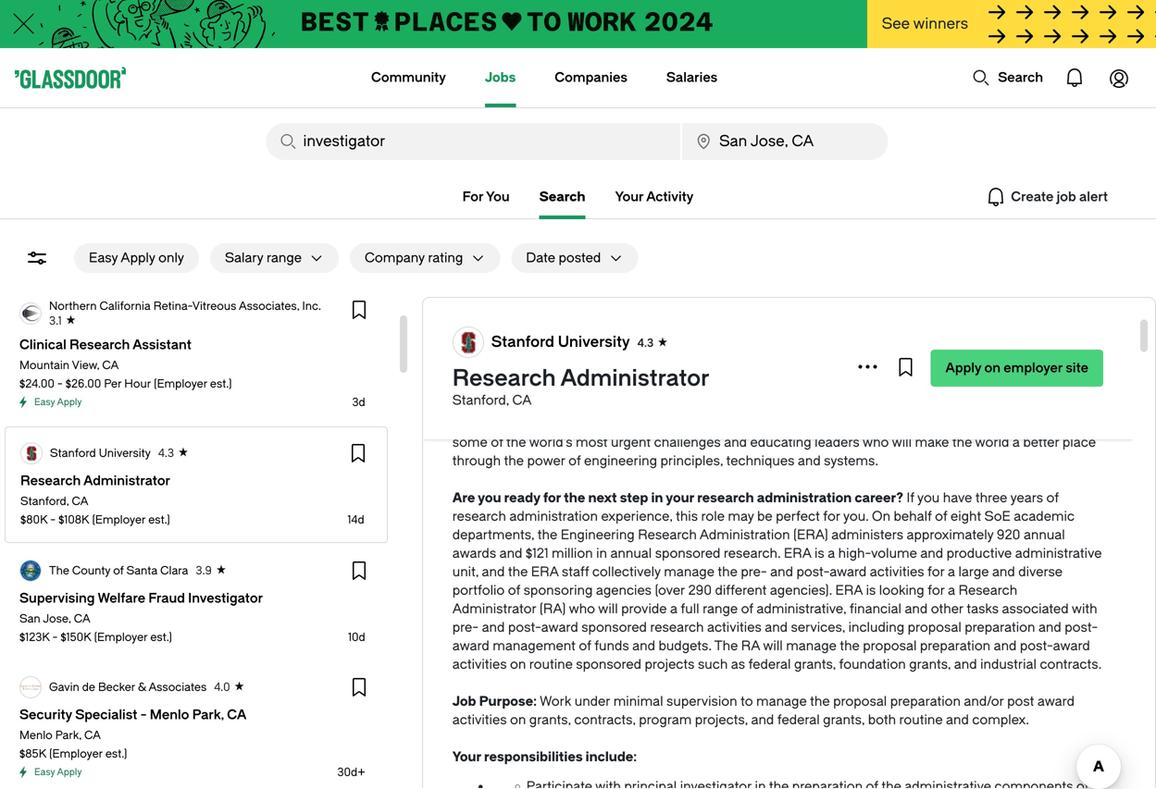 Task type: vqa. For each thing, say whether or not it's contained in the screenshot.
the bottom the Engineering
yes



Task type: describe. For each thing, give the bounding box(es) containing it.
as
[[731, 657, 745, 672]]

jose,
[[43, 613, 71, 626]]

and down approximately
[[920, 546, 943, 561]]

0 vertical spatial who
[[826, 379, 852, 395]]

creative
[[706, 379, 755, 395]]

mountain view, ca $24.00 - $26.00 per hour (employer est.)
[[19, 359, 232, 391]]

easy for gavin
[[34, 767, 55, 778]]

on inside button
[[984, 361, 1001, 376]]

companies
[[555, 70, 627, 85]]

the up foundation
[[840, 639, 860, 654]]

you for if
[[917, 491, 940, 506]]

post- down with
[[1065, 620, 1098, 635]]

ca for san jose, ca $123k - $150k (employer est.)
[[74, 613, 90, 626]]

enabling
[[592, 417, 645, 432]]

of left 'funds'
[[579, 639, 591, 654]]

and up agencies).
[[770, 565, 793, 580]]

of inside jobs list element
[[113, 565, 124, 578]]

manage inside work under minimal supervision to manage the proposal preparation and/or post award activities on grants, contracts, program projects, and federal grants, both routine and complex.
[[756, 694, 807, 709]]

stanford, inside research administrator stanford, ca
[[452, 393, 509, 408]]

grants, down work
[[529, 713, 571, 728]]

the left next
[[564, 491, 585, 506]]

of right power
[[568, 454, 581, 469]]

northern california retina-vitreous associates, inc. logo image
[[20, 304, 41, 324]]

1 horizontal spatial administration
[[757, 491, 852, 506]]

0 vertical spatial stanford university logo image
[[453, 328, 483, 357]]

post- up agencies).
[[796, 565, 830, 580]]

soe inside the school of engineering (soe) the soe has been at the forefront of innovation for nearly a century, creating pivotal technologies that have transformed the worlds of information technology, communications, health care, energy, business and beyond. our faculty and students are creative risk-takers who pursue excellence across a breadth of disciplines. our alumni include some of the world's most successful leaders in technology and business. our staff are critical to enabling stanford engineering to accomplish its mission: seeking solutions to some of the world's most urgent challenges and educating leaders who will make the world a better place through the power of engineering principles, techniques and systems.
[[479, 342, 505, 358]]

grants, down services,
[[794, 657, 836, 672]]

that
[[1050, 342, 1074, 358]]

include:
[[586, 750, 637, 765]]

1 vertical spatial annual
[[610, 546, 652, 561]]

none field search location
[[682, 123, 888, 160]]

community link
[[371, 48, 446, 107]]

stanford university logo image inside jobs list element
[[21, 443, 42, 464]]

contracts.
[[1040, 657, 1102, 672]]

your responsibilities include:
[[452, 750, 637, 765]]

a left the high-
[[828, 546, 835, 561]]

administration inside if you have three years of research administration experience, this role may be perfect for you. on behalf of eight soe academic departments, the engineering research administration (era) administers approximately 920 annual awards and $121 million in annual sponsored research. era is a high-volume and productive administrative unit, and the era staff collectively manage the pre- and post-award activities for a large and diverse portfolio of sponsoring agencies (over 290 different agencies). era is looking for a research administrator (ra) who will provide a full range of administrative, financial and other tasks associated with pre- and post-award sponsored research activities and services, including proposal preparation and post- award management of funds and budgets. the ra will manage the proposal preparation and post-award activities on routine sponsored projects such as federal grants, foundation grants, and industrial contracts.
[[509, 509, 598, 524]]

of up through
[[491, 435, 503, 450]]

easy apply for (employer
[[34, 767, 82, 778]]

faculty
[[557, 379, 598, 395]]

school
[[480, 324, 525, 339]]

the down at
[[564, 361, 584, 376]]

the left has on the top left
[[452, 342, 476, 358]]

the down "creative" at the right of page
[[697, 398, 717, 413]]

and down looking
[[905, 602, 928, 617]]

sponsoring
[[523, 583, 593, 598]]

easy apply for -
[[34, 397, 82, 408]]

company
[[365, 250, 425, 266]]

and up projects
[[632, 639, 655, 654]]

the down seeking
[[952, 435, 972, 450]]

- inside "stanford, ca $80k - $108k (employer est.)"
[[50, 514, 56, 527]]

of down forefront
[[631, 361, 644, 376]]

Search location field
[[682, 123, 888, 160]]

step
[[620, 491, 648, 506]]

staff inside the school of engineering (soe) the soe has been at the forefront of innovation for nearly a century, creating pivotal technologies that have transformed the worlds of information technology, communications, health care, energy, business and beyond. our faculty and students are creative risk-takers who pursue excellence across a breadth of disciplines. our alumni include some of the world's most successful leaders in technology and business. our staff are critical to enabling stanford engineering to accomplish its mission: seeking solutions to some of the world's most urgent challenges and educating leaders who will make the world a better place through the power of engineering principles, techniques and systems.
[[479, 417, 506, 432]]

at
[[568, 342, 579, 358]]

job
[[452, 694, 476, 709]]

funds
[[594, 639, 629, 654]]

county
[[72, 565, 110, 578]]

range inside popup button
[[267, 250, 302, 266]]

a up other
[[948, 583, 955, 598]]

activities up ra
[[707, 620, 762, 635]]

(era)
[[793, 528, 828, 543]]

1 vertical spatial some
[[452, 435, 488, 450]]

and up industrial
[[994, 639, 1017, 654]]

2 horizontal spatial who
[[863, 435, 889, 450]]

0 vertical spatial annual
[[1024, 528, 1065, 543]]

1 vertical spatial proposal
[[863, 639, 917, 654]]

1 vertical spatial will
[[598, 602, 618, 617]]

(employer inside "stanford, ca $80k - $108k (employer est.)"
[[92, 514, 146, 527]]

research administrator stanford, ca
[[452, 366, 710, 408]]

agencies
[[596, 583, 652, 598]]

post- up management
[[508, 620, 541, 635]]

award inside work under minimal supervision to manage the proposal preparation and/or post award activities on grants, contracts, program projects, and federal grants, both routine and complex.
[[1037, 694, 1075, 709]]

your for your activity
[[615, 189, 643, 205]]

the up $121
[[538, 528, 557, 543]]

creating
[[869, 342, 920, 358]]

the county of santa clara logo image
[[20, 561, 41, 581]]

0 vertical spatial some
[[643, 398, 678, 413]]

2 vertical spatial our
[[452, 417, 475, 432]]

rating
[[428, 250, 463, 266]]

and down portfolio
[[482, 620, 505, 635]]

activities down volume
[[870, 565, 924, 580]]

1 horizontal spatial pre-
[[741, 565, 767, 580]]

park,
[[55, 729, 81, 742]]

apply down menlo park, ca $85k (employer est.)
[[57, 767, 82, 778]]

see winners
[[882, 15, 968, 32]]

0 vertical spatial world's
[[720, 398, 763, 413]]

lottie animation container image inside search button
[[972, 68, 991, 87]]

tasks
[[967, 602, 999, 617]]

career?
[[855, 491, 903, 506]]

minimal
[[613, 694, 663, 709]]

administrative,
[[757, 602, 846, 617]]

experience,
[[601, 509, 673, 524]]

seeking
[[945, 417, 993, 432]]

you.
[[843, 509, 869, 524]]

$150k
[[60, 631, 91, 644]]

0 horizontal spatial are
[[509, 417, 529, 432]]

of right portfolio
[[508, 583, 520, 598]]

$121
[[526, 546, 548, 561]]

eight
[[951, 509, 981, 524]]

0 vertical spatial era
[[784, 546, 811, 561]]

the down $121
[[508, 565, 528, 580]]

a down apply on employer site
[[1015, 379, 1022, 395]]

menlo park, ca $85k (employer est.)
[[19, 729, 127, 761]]

and down worlds at the right top of page
[[601, 379, 624, 395]]

0 vertical spatial are
[[684, 379, 703, 395]]

and down 'educating'
[[798, 454, 821, 469]]

and up portfolio
[[482, 565, 505, 580]]

0 horizontal spatial world's
[[529, 435, 573, 450]]

are
[[452, 491, 475, 506]]

century,
[[817, 342, 866, 358]]

award up contracts.
[[1053, 639, 1090, 654]]

next
[[588, 491, 617, 506]]

agencies).
[[770, 583, 832, 598]]

of down different
[[741, 602, 753, 617]]

for you link
[[462, 186, 510, 208]]

and up and/or
[[954, 657, 977, 672]]

stanford, ca $80k - $108k (employer est.)
[[20, 495, 170, 527]]

university for top stanford university logo
[[558, 334, 630, 351]]

and up techniques
[[724, 435, 747, 450]]

of down site
[[1076, 379, 1088, 395]]

post- up industrial
[[1020, 639, 1053, 654]]

energy,
[[982, 361, 1026, 376]]

portfolio
[[452, 583, 505, 598]]

and right large on the right bottom of page
[[992, 565, 1015, 580]]

see winners link
[[867, 0, 1156, 50]]

successful
[[802, 398, 868, 413]]

million
[[552, 546, 593, 561]]

san jose, ca $123k - $150k (employer est.)
[[19, 613, 172, 644]]

engineering inside if you have three years of research administration experience, this role may be perfect for you. on behalf of eight soe academic departments, the engineering research administration (era) administers approximately 920 annual awards and $121 million in annual sponsored research. era is a high-volume and productive administrative unit, and the era staff collectively manage the pre- and post-award activities for a large and diverse portfolio of sponsoring agencies (over 290 different agencies). era is looking for a research administrator (ra) who will provide a full range of administrative, financial and other tasks associated with pre- and post-award sponsored research activities and services, including proposal preparation and post- award management of funds and budgets. the ra will manage the proposal preparation and post-award activities on routine sponsored projects such as federal grants, foundation grants, and industrial contracts.
[[561, 528, 635, 543]]

- for jose,
[[52, 631, 58, 644]]

search inside search button
[[998, 70, 1043, 85]]

and down and/or
[[946, 713, 969, 728]]

$24.00
[[19, 378, 55, 391]]

1 vertical spatial is
[[866, 583, 876, 598]]

stanford inside jobs list element
[[50, 447, 96, 460]]

to down "alumni"
[[576, 417, 589, 432]]

ra
[[741, 639, 760, 654]]

see
[[882, 15, 910, 32]]

1 vertical spatial most
[[576, 435, 608, 450]]

easy for northern
[[34, 397, 55, 408]]

soe inside if you have three years of research administration experience, this role may be perfect for you. on behalf of eight soe academic departments, the engineering research administration (era) administers approximately 920 annual awards and $121 million in annual sponsored research. era is a high-volume and productive administrative unit, and the era staff collectively manage the pre- and post-award activities for a large and diverse portfolio of sponsoring agencies (over 290 different agencies). era is looking for a research administrator (ra) who will provide a full range of administrative, financial and other tasks associated with pre- and post-award sponsored research activities and services, including proposal preparation and post- award management of funds and budgets. the ra will manage the proposal preparation and post-award activities on routine sponsored projects such as federal grants, foundation grants, and industrial contracts.
[[985, 509, 1011, 524]]

0 vertical spatial preparation
[[965, 620, 1035, 635]]

none field 'search keyword'
[[266, 123, 680, 160]]

students
[[627, 379, 680, 395]]

easy inside button
[[89, 250, 118, 266]]

and down associated
[[1038, 620, 1061, 635]]

2 vertical spatial research
[[650, 620, 704, 635]]

years
[[1010, 491, 1043, 506]]

post
[[1007, 694, 1034, 709]]

financial
[[850, 602, 901, 617]]

departments,
[[452, 528, 534, 543]]

a left full
[[670, 602, 677, 617]]

award down (ra)
[[541, 620, 578, 635]]

in inside the school of engineering (soe) the soe has been at the forefront of innovation for nearly a century, creating pivotal technologies that have transformed the worlds of information technology, communications, health care, energy, business and beyond. our faculty and students are creative risk-takers who pursue excellence across a breadth of disciplines. our alumni include some of the world's most successful leaders in technology and business. our staff are critical to enabling stanford engineering to accomplish its mission: seeking solutions to some of the world's most urgent challenges and educating leaders who will make the world a better place through the power of engineering principles, techniques and systems.
[[919, 398, 930, 413]]

university for stanford university logo within the jobs list element
[[99, 447, 151, 460]]

urgent
[[611, 435, 651, 450]]

responsibilities
[[484, 750, 583, 765]]

vitreous
[[192, 300, 236, 313]]

award up the job
[[452, 639, 489, 654]]

(employer inside the mountain view, ca $24.00 - $26.00 per hour (employer est.)
[[154, 378, 207, 391]]

provide
[[621, 602, 667, 617]]

the right at
[[583, 342, 603, 358]]

worlds
[[587, 361, 628, 376]]

salaries
[[666, 70, 718, 85]]

1 horizontal spatial most
[[766, 398, 798, 413]]

be
[[757, 509, 773, 524]]

2 vertical spatial sponsored
[[576, 657, 641, 672]]

the inside if you have three years of research administration experience, this role may be perfect for you. on behalf of eight soe academic departments, the engineering research administration (era) administers approximately 920 annual awards and $121 million in annual sponsored research. era is a high-volume and productive administrative unit, and the era staff collectively manage the pre- and post-award activities for a large and diverse portfolio of sponsoring agencies (over 290 different agencies). era is looking for a research administrator (ra) who will provide a full range of administrative, financial and other tasks associated with pre- and post-award sponsored research activities and services, including proposal preparation and post- award management of funds and budgets. the ra will manage the proposal preparation and post-award activities on routine sponsored projects such as federal grants, foundation grants, and industrial contracts.
[[714, 639, 738, 654]]

and down administrative,
[[765, 620, 788, 635]]

supervision
[[666, 694, 737, 709]]

purpose:
[[479, 694, 537, 709]]

1 vertical spatial engineering
[[705, 417, 779, 432]]

and up disciplines.
[[452, 379, 475, 395]]

1 vertical spatial in
[[651, 491, 663, 506]]

a right nearly
[[807, 342, 814, 358]]

range inside if you have three years of research administration experience, this role may be perfect for you. on behalf of eight soe academic departments, the engineering research administration (era) administers approximately 920 annual awards and $121 million in annual sponsored research. era is a high-volume and productive administrative unit, and the era staff collectively manage the pre- and post-award activities for a large and diverse portfolio of sponsoring agencies (over 290 different agencies). era is looking for a research administrator (ra) who will provide a full range of administrative, financial and other tasks associated with pre- and post-award sponsored research activities and services, including proposal preparation and post- award management of funds and budgets. the ra will manage the proposal preparation and post-award activities on routine sponsored projects such as federal grants, foundation grants, and industrial contracts.
[[703, 602, 738, 617]]

3.1
[[49, 315, 62, 328]]

14d
[[348, 514, 364, 527]]

0 horizontal spatial era
[[531, 565, 558, 580]]

research inside research administrator stanford, ca
[[452, 366, 556, 392]]

0 vertical spatial leaders
[[871, 398, 916, 413]]

the left power
[[504, 454, 524, 469]]

administrator inside if you have three years of research administration experience, this role may be perfect for you. on behalf of eight soe academic departments, the engineering research administration (era) administers approximately 920 annual awards and $121 million in annual sponsored research. era is a high-volume and productive administrative unit, and the era staff collectively manage the pre- and post-award activities for a large and diverse portfolio of sponsoring agencies (over 290 different agencies). era is looking for a research administrator (ra) who will provide a full range of administrative, financial and other tasks associated with pre- and post-award sponsored research activities and services, including proposal preparation and post- award management of funds and budgets. the ra will manage the proposal preparation and post-award activities on routine sponsored projects such as federal grants, foundation grants, and industrial contracts.
[[452, 602, 536, 617]]

associates
[[149, 681, 207, 694]]

and up "solutions"
[[1005, 398, 1028, 413]]

est.) inside san jose, ca $123k - $150k (employer est.)
[[150, 631, 172, 644]]

you for are
[[478, 491, 501, 506]]

0 vertical spatial engineering
[[544, 324, 622, 339]]

will inside the school of engineering (soe) the soe has been at the forefront of innovation for nearly a century, creating pivotal technologies that have transformed the worlds of information technology, communications, health care, energy, business and beyond. our faculty and students are creative risk-takers who pursue excellence across a breadth of disciplines. our alumni include some of the world's most successful leaders in technology and business. our staff are critical to enabling stanford engineering to accomplish its mission: seeking solutions to some of the world's most urgent challenges and educating leaders who will make the world a better place through the power of engineering principles, techniques and systems.
[[892, 435, 912, 450]]

of up has on the top left
[[528, 324, 541, 339]]

ca for mountain view, ca $24.00 - $26.00 per hour (employer est.)
[[102, 359, 119, 372]]

including
[[848, 620, 904, 635]]

to inside work under minimal supervision to manage the proposal preparation and/or post award activities on grants, contracts, program projects, and federal grants, both routine and complex.
[[741, 694, 753, 709]]

the up different
[[718, 565, 738, 580]]

grants, right foundation
[[909, 657, 951, 672]]

1 horizontal spatial stanford
[[491, 334, 554, 351]]

0 horizontal spatial pre-
[[452, 620, 479, 635]]

apply left only
[[121, 250, 155, 266]]

your for your responsibilities include:
[[452, 750, 481, 765]]

site
[[1066, 361, 1088, 376]]

grants, left both
[[823, 713, 865, 728]]

0 horizontal spatial search
[[539, 189, 585, 205]]

high-
[[838, 546, 871, 561]]

proposal inside work under minimal supervision to manage the proposal preparation and/or post award activities on grants, contracts, program projects, and federal grants, both routine and complex.
[[833, 694, 887, 709]]

and down departments,
[[499, 546, 522, 561]]

on inside work under minimal supervision to manage the proposal preparation and/or post award activities on grants, contracts, program projects, and federal grants, both routine and complex.
[[510, 713, 526, 728]]

been
[[534, 342, 565, 358]]

for up other
[[928, 583, 945, 598]]

stanford inside the school of engineering (soe) the soe has been at the forefront of innovation for nearly a century, creating pivotal technologies that have transformed the worlds of information technology, communications, health care, energy, business and beyond. our faculty and students are creative risk-takers who pursue excellence across a breadth of disciplines. our alumni include some of the world's most successful leaders in technology and business. our staff are critical to enabling stanford engineering to accomplish its mission: seeking solutions to some of the world's most urgent challenges and educating leaders who will make the world a better place through the power of engineering principles, techniques and systems.
[[648, 417, 701, 432]]

northern california retina-vitreous associates, inc.
[[49, 300, 321, 313]]

stanford, inside "stanford, ca $80k - $108k (employer est.)"
[[20, 495, 69, 508]]

mountain
[[19, 359, 69, 372]]

inc.
[[302, 300, 321, 313]]

0 vertical spatial manage
[[664, 565, 714, 580]]

breadth
[[1026, 379, 1073, 395]]

for you
[[462, 189, 510, 205]]

the left school
[[452, 324, 477, 339]]

apply down pivotal
[[945, 361, 981, 376]]

business.
[[1032, 398, 1089, 413]]

(employer inside menlo park, ca $85k (employer est.)
[[49, 748, 103, 761]]

federal inside if you have three years of research administration experience, this role may be perfect for you. on behalf of eight soe academic departments, the engineering research administration (era) administers approximately 920 annual awards and $121 million in annual sponsored research. era is a high-volume and productive administrative unit, and the era staff collectively manage the pre- and post-award activities for a large and diverse portfolio of sponsoring agencies (over 290 different agencies). era is looking for a research administrator (ra) who will provide a full range of administrative, financial and other tasks associated with pre- and post-award sponsored research activities and services, including proposal preparation and post- award management of funds and budgets. the ra will manage the proposal preparation and post-award activities on routine sponsored projects such as federal grants, foundation grants, and industrial contracts.
[[748, 657, 791, 672]]

industrial
[[980, 657, 1037, 672]]



Task type: locate. For each thing, give the bounding box(es) containing it.
date
[[526, 250, 555, 266]]

(employer right $150k
[[94, 631, 148, 644]]

its
[[873, 417, 887, 432]]

- inside the mountain view, ca $24.00 - $26.00 per hour (employer est.)
[[57, 378, 63, 391]]

with
[[1072, 602, 1097, 617]]

the down disciplines.
[[506, 435, 526, 450]]

ca right park,
[[84, 729, 101, 742]]

forefront
[[606, 342, 660, 358]]

company rating button
[[350, 243, 463, 273]]

technologies
[[967, 342, 1047, 358]]

our up "critical"
[[523, 398, 547, 413]]

on inside if you have three years of research administration experience, this role may be perfect for you. on behalf of eight soe academic departments, the engineering research administration (era) administers approximately 920 annual awards and $121 million in annual sponsored research. era is a high-volume and productive administrative unit, and the era staff collectively manage the pre- and post-award activities for a large and diverse portfolio of sponsoring agencies (over 290 different agencies). era is looking for a research administrator (ra) who will provide a full range of administrative, financial and other tasks associated with pre- and post-award sponsored research activities and services, including proposal preparation and post- award management of funds and budgets. the ra will manage the proposal preparation and post-award activities on routine sponsored projects such as federal grants, foundation grants, and industrial contracts.
[[510, 657, 526, 672]]

0 horizontal spatial some
[[452, 435, 488, 450]]

de
[[82, 681, 95, 694]]

4.3 up students
[[637, 337, 654, 350]]

projects,
[[695, 713, 748, 728]]

est.) inside the mountain view, ca $24.00 - $26.00 per hour (employer est.)
[[210, 378, 232, 391]]

staff down million
[[562, 565, 589, 580]]

such
[[698, 657, 728, 672]]

you right are on the bottom left of page
[[478, 491, 501, 506]]

0 vertical spatial sponsored
[[655, 546, 720, 561]]

if you have three years of research administration experience, this role may be perfect for you. on behalf of eight soe academic departments, the engineering research administration (era) administers approximately 920 annual awards and $121 million in annual sponsored research. era is a high-volume and productive administrative unit, and the era staff collectively manage the pre- and post-award activities for a large and diverse portfolio of sponsoring agencies (over 290 different agencies). era is looking for a research administrator (ra) who will provide a full range of administrative, financial and other tasks associated with pre- and post-award sponsored research activities and services, including proposal preparation and post- award management of funds and budgets. the ra will manage the proposal preparation and post-award activities on routine sponsored projects such as federal grants, foundation grants, and industrial contracts.
[[452, 491, 1102, 672]]

the inside jobs list element
[[49, 565, 69, 578]]

0 vertical spatial -
[[57, 378, 63, 391]]

1 horizontal spatial leaders
[[871, 398, 916, 413]]

$85k
[[19, 748, 46, 761]]

1 none field from the left
[[266, 123, 680, 160]]

ca inside menlo park, ca $85k (employer est.)
[[84, 729, 101, 742]]

easy down $85k
[[34, 767, 55, 778]]

for left you.
[[823, 509, 840, 524]]

the down services,
[[810, 694, 830, 709]]

your down the job
[[452, 750, 481, 765]]

1 horizontal spatial stanford university
[[491, 334, 630, 351]]

1 vertical spatial easy apply
[[34, 767, 82, 778]]

0 vertical spatial research
[[452, 366, 556, 392]]

accomplish
[[798, 417, 869, 432]]

have inside the school of engineering (soe) the soe has been at the forefront of innovation for nearly a century, creating pivotal technologies that have transformed the worlds of information technology, communications, health care, energy, business and beyond. our faculty and students are creative risk-takers who pursue excellence across a breadth of disciplines. our alumni include some of the world's most successful leaders in technology and business. our staff are critical to enabling stanford engineering to accomplish its mission: seeking solutions to some of the world's most urgent challenges and educating leaders who will make the world a better place through the power of engineering principles, techniques and systems.
[[452, 361, 482, 376]]

1 horizontal spatial era
[[784, 546, 811, 561]]

a
[[807, 342, 814, 358], [1015, 379, 1022, 395], [1012, 435, 1020, 450], [828, 546, 835, 561], [948, 565, 955, 580], [948, 583, 955, 598], [670, 602, 677, 617]]

in inside if you have three years of research administration experience, this role may be perfect for you. on behalf of eight soe academic departments, the engineering research administration (era) administers approximately 920 annual awards and $121 million in annual sponsored research. era is a high-volume and productive administrative unit, and the era staff collectively manage the pre- and post-award activities for a large and diverse portfolio of sponsoring agencies (over 290 different agencies). era is looking for a research administrator (ra) who will provide a full range of administrative, financial and other tasks associated with pre- and post-award sponsored research activities and services, including proposal preparation and post- award management of funds and budgets. the ra will manage the proposal preparation and post-award activities on routine sponsored projects such as federal grants, foundation grants, and industrial contracts.
[[596, 546, 607, 561]]

may
[[728, 509, 754, 524]]

0 vertical spatial in
[[919, 398, 930, 413]]

ca inside the mountain view, ca $24.00 - $26.00 per hour (employer est.)
[[102, 359, 119, 372]]

0 vertical spatial is
[[814, 546, 824, 561]]

budgets.
[[659, 639, 712, 654]]

associates,
[[239, 300, 299, 313]]

2 vertical spatial research
[[958, 583, 1017, 598]]

4.3 down the mountain view, ca $24.00 - $26.00 per hour (employer est.)
[[158, 447, 174, 460]]

this
[[676, 509, 698, 524]]

gavin de becker & associates logo image
[[20, 678, 41, 698]]

engineering
[[584, 454, 657, 469]]

2 vertical spatial in
[[596, 546, 607, 561]]

0 horizontal spatial 4.3
[[158, 447, 174, 460]]

for up technology, at the right of the page
[[746, 342, 763, 358]]

soe down three at bottom right
[[985, 509, 1011, 524]]

sponsored down 'funds'
[[576, 657, 641, 672]]

0 vertical spatial easy
[[89, 250, 118, 266]]

0 horizontal spatial in
[[596, 546, 607, 561]]

0 vertical spatial administrator
[[560, 366, 710, 392]]

are left "critical"
[[509, 417, 529, 432]]

1 horizontal spatial your
[[615, 189, 643, 205]]

research
[[697, 491, 754, 506], [452, 509, 506, 524], [650, 620, 704, 635]]

30d+
[[337, 766, 365, 779]]

on down management
[[510, 657, 526, 672]]

alumni
[[550, 398, 592, 413]]

- inside san jose, ca $123k - $150k (employer est.)
[[52, 631, 58, 644]]

2 easy apply from the top
[[34, 767, 82, 778]]

1 horizontal spatial is
[[866, 583, 876, 598]]

solutions
[[996, 417, 1053, 432]]

ca inside research administrator stanford, ca
[[512, 393, 532, 408]]

(over
[[655, 583, 685, 598]]

1 vertical spatial your
[[452, 750, 481, 765]]

a left large on the right bottom of page
[[948, 565, 955, 580]]

1 vertical spatial search
[[539, 189, 585, 205]]

1 horizontal spatial stanford,
[[452, 393, 509, 408]]

and right projects,
[[751, 713, 774, 728]]

0 horizontal spatial your
[[452, 750, 481, 765]]

university
[[558, 334, 630, 351], [99, 447, 151, 460]]

0 vertical spatial our
[[530, 379, 553, 395]]

award down the high-
[[830, 565, 867, 580]]

1 vertical spatial research
[[638, 528, 697, 543]]

soe
[[479, 342, 505, 358], [985, 509, 1011, 524]]

administrator
[[560, 366, 710, 392], [452, 602, 536, 617]]

innovation
[[679, 342, 743, 358]]

looking
[[879, 583, 924, 598]]

(ra)
[[540, 602, 566, 617]]

range
[[267, 250, 302, 266], [703, 602, 738, 617]]

0 vertical spatial search
[[998, 70, 1043, 85]]

approximately
[[907, 528, 994, 543]]

hour
[[124, 378, 151, 391]]

easy up california
[[89, 250, 118, 266]]

1 vertical spatial research
[[452, 509, 506, 524]]

1 vertical spatial leaders
[[815, 435, 860, 450]]

1 you from the left
[[478, 491, 501, 506]]

your activity link
[[615, 186, 694, 208]]

some
[[643, 398, 678, 413], [452, 435, 488, 450]]

1 horizontal spatial who
[[826, 379, 852, 395]]

stanford university logo image up $80k
[[21, 443, 42, 464]]

4.3 inside jobs list element
[[158, 447, 174, 460]]

1 vertical spatial stanford,
[[20, 495, 69, 508]]

(soe)
[[625, 324, 659, 339]]

will right ra
[[763, 639, 783, 654]]

activities inside work under minimal supervision to manage the proposal preparation and/or post award activities on grants, contracts, program projects, and federal grants, both routine and complex.
[[452, 713, 507, 728]]

challenges
[[654, 435, 721, 450]]

1 vertical spatial 4.3
[[158, 447, 174, 460]]

your left activity
[[615, 189, 643, 205]]

research down the this
[[638, 528, 697, 543]]

administration up perfect
[[757, 491, 852, 506]]

0 horizontal spatial research
[[452, 366, 556, 392]]

different
[[715, 583, 767, 598]]

0 vertical spatial proposal
[[908, 620, 961, 635]]

will down agencies
[[598, 602, 618, 617]]

engineering up million
[[561, 528, 635, 543]]

activities down job purpose:
[[452, 713, 507, 728]]

0 vertical spatial pre-
[[741, 565, 767, 580]]

research
[[452, 366, 556, 392], [638, 528, 697, 543], [958, 583, 1017, 598]]

apply on employer site button
[[931, 350, 1103, 387]]

full
[[681, 602, 699, 617]]

proposal up both
[[833, 694, 887, 709]]

role
[[701, 509, 725, 524]]

is up financial
[[866, 583, 876, 598]]

0 horizontal spatial university
[[99, 447, 151, 460]]

you
[[486, 189, 510, 205]]

1 vertical spatial manage
[[786, 639, 837, 654]]

other
[[931, 602, 963, 617]]

2 horizontal spatial research
[[958, 583, 1017, 598]]

1 easy apply from the top
[[34, 397, 82, 408]]

0 horizontal spatial stanford university logo image
[[21, 443, 42, 464]]

0 vertical spatial federal
[[748, 657, 791, 672]]

leaders down accomplish
[[815, 435, 860, 450]]

0 vertical spatial routine
[[529, 657, 573, 672]]

1 horizontal spatial have
[[943, 491, 972, 506]]

company rating
[[365, 250, 463, 266]]

of up information
[[663, 342, 675, 358]]

1 vertical spatial federal
[[777, 713, 820, 728]]

northern
[[49, 300, 97, 313]]

technology
[[933, 398, 1002, 413]]

1 horizontal spatial routine
[[899, 713, 943, 728]]

staff inside if you have three years of research administration experience, this role may be perfect for you. on behalf of eight soe academic departments, the engineering research administration (era) administers approximately 920 annual awards and $121 million in annual sponsored research. era is a high-volume and productive administrative unit, and the era staff collectively manage the pre- and post-award activities for a large and diverse portfolio of sponsoring agencies (over 290 different agencies). era is looking for a research administrator (ra) who will provide a full range of administrative, financial and other tasks associated with pre- and post-award sponsored research activities and services, including proposal preparation and post- award management of funds and budgets. the ra will manage the proposal preparation and post-award activities on routine sponsored projects such as federal grants, foundation grants, and industrial contracts.
[[562, 565, 589, 580]]

of left santa
[[113, 565, 124, 578]]

1 vertical spatial who
[[863, 435, 889, 450]]

stanford,
[[452, 393, 509, 408], [20, 495, 69, 508]]

community
[[371, 70, 446, 85]]

- right $24.00
[[57, 378, 63, 391]]

for right ready
[[543, 491, 561, 506]]

easy apply down $24.00
[[34, 397, 82, 408]]

0 vertical spatial research
[[697, 491, 754, 506]]

0 horizontal spatial stanford
[[50, 447, 96, 460]]

ca inside san jose, ca $123k - $150k (employer est.)
[[74, 613, 90, 626]]

administrator down portfolio
[[452, 602, 536, 617]]

1 vertical spatial soe
[[985, 509, 1011, 524]]

0 vertical spatial stanford
[[491, 334, 554, 351]]

research down has on the top left
[[452, 366, 556, 392]]

stanford university up "stanford, ca $80k - $108k (employer est.)"
[[50, 447, 151, 460]]

- for view,
[[57, 378, 63, 391]]

to up 'educating'
[[782, 417, 794, 432]]

of up academic
[[1046, 491, 1059, 506]]

for
[[746, 342, 763, 358], [543, 491, 561, 506], [823, 509, 840, 524], [927, 565, 945, 580], [928, 583, 945, 598]]

0 horizontal spatial soe
[[479, 342, 505, 358]]

administrator inside research administrator stanford, ca
[[560, 366, 710, 392]]

have up eight
[[943, 491, 972, 506]]

stanford university logo image
[[453, 328, 483, 357], [21, 443, 42, 464]]

0 horizontal spatial have
[[452, 361, 482, 376]]

retina-
[[153, 300, 192, 313]]

on down purpose:
[[510, 713, 526, 728]]

in up 'mission:'
[[919, 398, 930, 413]]

preparation inside work under minimal supervision to manage the proposal preparation and/or post award activities on grants, contracts, program projects, and federal grants, both routine and complex.
[[890, 694, 961, 709]]

1 horizontal spatial stanford university logo image
[[453, 328, 483, 357]]

0 vertical spatial your
[[615, 189, 643, 205]]

2 vertical spatial stanford
[[50, 447, 96, 460]]

routine inside if you have three years of research administration experience, this role may be perfect for you. on behalf of eight soe academic departments, the engineering research administration (era) administers approximately 920 annual awards and $121 million in annual sponsored research. era is a high-volume and productive administrative unit, and the era staff collectively manage the pre- and post-award activities for a large and diverse portfolio of sponsoring agencies (over 290 different agencies). era is looking for a research administrator (ra) who will provide a full range of administrative, financial and other tasks associated with pre- and post-award sponsored research activities and services, including proposal preparation and post- award management of funds and budgets. the ra will manage the proposal preparation and post-award activities on routine sponsored projects such as federal grants, foundation grants, and industrial contracts.
[[529, 657, 573, 672]]

1 vertical spatial are
[[509, 417, 529, 432]]

0 horizontal spatial who
[[569, 602, 595, 617]]

most down enabling
[[576, 435, 608, 450]]

manage
[[664, 565, 714, 580], [786, 639, 837, 654], [756, 694, 807, 709]]

search button
[[963, 59, 1052, 96]]

era up financial
[[835, 583, 863, 598]]

0 horizontal spatial stanford,
[[20, 495, 69, 508]]

to
[[576, 417, 589, 432], [782, 417, 794, 432], [1056, 417, 1068, 432], [741, 694, 753, 709]]

preparation down other
[[920, 639, 990, 654]]

salary
[[225, 250, 263, 266]]

are down information
[[684, 379, 703, 395]]

large
[[958, 565, 989, 580]]

federal inside work under minimal supervision to manage the proposal preparation and/or post award activities on grants, contracts, program projects, and federal grants, both routine and complex.
[[777, 713, 820, 728]]

ca for menlo park, ca $85k (employer est.)
[[84, 729, 101, 742]]

ready
[[504, 491, 540, 506]]

you inside if you have three years of research administration experience, this role may be perfect for you. on behalf of eight soe academic departments, the engineering research administration (era) administers approximately 920 annual awards and $121 million in annual sponsored research. era is a high-volume and productive administrative unit, and the era staff collectively manage the pre- and post-award activities for a large and diverse portfolio of sponsoring agencies (over 290 different agencies). era is looking for a research administrator (ra) who will provide a full range of administrative, financial and other tasks associated with pre- and post-award sponsored research activities and services, including proposal preparation and post- award management of funds and budgets. the ra will manage the proposal preparation and post-award activities on routine sponsored projects such as federal grants, foundation grants, and industrial contracts.
[[917, 491, 940, 506]]

4.0
[[214, 681, 230, 694]]

is down (era)
[[814, 546, 824, 561]]

est.) down becker
[[105, 748, 127, 761]]

1 vertical spatial sponsored
[[581, 620, 647, 635]]

0 vertical spatial easy apply
[[34, 397, 82, 408]]

3.9
[[196, 565, 212, 578]]

0 horizontal spatial leaders
[[815, 435, 860, 450]]

0 horizontal spatial range
[[267, 250, 302, 266]]

administrator down forefront
[[560, 366, 710, 392]]

0 vertical spatial most
[[766, 398, 798, 413]]

in
[[919, 398, 930, 413], [651, 491, 663, 506], [596, 546, 607, 561]]

1 horizontal spatial administrator
[[560, 366, 710, 392]]

(employer inside san jose, ca $123k - $150k (employer est.)
[[94, 631, 148, 644]]

2 vertical spatial who
[[569, 602, 595, 617]]

manage up 290
[[664, 565, 714, 580]]

2 vertical spatial easy
[[34, 767, 55, 778]]

of up challenges
[[681, 398, 694, 413]]

our down disciplines.
[[452, 417, 475, 432]]

award right 'post'
[[1037, 694, 1075, 709]]

under
[[575, 694, 610, 709]]

perfect
[[776, 509, 820, 524]]

lottie animation container image
[[297, 48, 372, 106], [297, 48, 372, 106], [1052, 56, 1097, 100], [1052, 56, 1097, 100], [1097, 56, 1141, 100], [1097, 56, 1141, 100], [972, 68, 991, 87]]

ca up per
[[102, 359, 119, 372]]

0 horizontal spatial administration
[[509, 509, 598, 524]]

diverse
[[1018, 565, 1063, 580]]

techniques
[[726, 454, 795, 469]]

&
[[138, 681, 146, 694]]

principles,
[[660, 454, 723, 469]]

1 horizontal spatial annual
[[1024, 528, 1065, 543]]

easy apply down $85k
[[34, 767, 82, 778]]

are
[[684, 379, 703, 395], [509, 417, 529, 432]]

productive
[[947, 546, 1012, 561]]

stanford university inside jobs list element
[[50, 447, 151, 460]]

1 vertical spatial stanford university logo image
[[21, 443, 42, 464]]

annual up collectively
[[610, 546, 652, 561]]

engineering up at
[[544, 324, 622, 339]]

1 vertical spatial have
[[943, 491, 972, 506]]

1 horizontal spatial are
[[684, 379, 703, 395]]

pre-
[[741, 565, 767, 580], [452, 620, 479, 635]]

2 vertical spatial will
[[763, 639, 783, 654]]

routine inside work under minimal supervision to manage the proposal preparation and/or post award activities on grants, contracts, program projects, and federal grants, both routine and complex.
[[899, 713, 943, 728]]

est.) inside "stanford, ca $80k - $108k (employer est.)"
[[148, 514, 170, 527]]

salary range
[[225, 250, 302, 266]]

0 vertical spatial stanford,
[[452, 393, 509, 408]]

risk-
[[758, 379, 786, 395]]

manage down ra
[[756, 694, 807, 709]]

est.) down vitreous at top
[[210, 378, 232, 391]]

1 horizontal spatial research
[[638, 528, 697, 543]]

$26.00
[[65, 378, 101, 391]]

of up approximately
[[935, 509, 947, 524]]

1 horizontal spatial search
[[998, 70, 1043, 85]]

1 vertical spatial administration
[[509, 509, 598, 524]]

who inside if you have three years of research administration experience, this role may be perfect for you. on behalf of eight soe academic departments, the engineering research administration (era) administers approximately 920 annual awards and $121 million in annual sponsored research. era is a high-volume and productive administrative unit, and the era staff collectively manage the pre- and post-award activities for a large and diverse portfolio of sponsoring agencies (over 290 different agencies). era is looking for a research administrator (ra) who will provide a full range of administrative, financial and other tasks associated with pre- and post-award sponsored research activities and services, including proposal preparation and post- award management of funds and budgets. the ra will manage the proposal preparation and post-award activities on routine sponsored projects such as federal grants, foundation grants, and industrial contracts.
[[569, 602, 595, 617]]

1 horizontal spatial some
[[643, 398, 678, 413]]

for left large on the right bottom of page
[[927, 565, 945, 580]]

Search keyword field
[[266, 123, 680, 160]]

est.) inside menlo park, ca $85k (employer est.)
[[105, 748, 127, 761]]

academic
[[1014, 509, 1075, 524]]

0 vertical spatial administration
[[757, 491, 852, 506]]

your activity
[[615, 189, 694, 205]]

stanford up transformed
[[491, 334, 554, 351]]

collectively
[[592, 565, 661, 580]]

2 you from the left
[[917, 491, 940, 506]]

2 none field from the left
[[682, 123, 888, 160]]

you right the if on the right of page
[[917, 491, 940, 506]]

have inside if you have three years of research administration experience, this role may be perfect for you. on behalf of eight soe academic departments, the engineering research administration (era) administers approximately 920 annual awards and $121 million in annual sponsored research. era is a high-volume and productive administrative unit, and the era staff collectively manage the pre- and post-award activities for a large and diverse portfolio of sponsoring agencies (over 290 different agencies). era is looking for a research administrator (ra) who will provide a full range of administrative, financial and other tasks associated with pre- and post-award sponsored research activities and services, including proposal preparation and post- award management of funds and budgets. the ra will manage the proposal preparation and post-award activities on routine sponsored projects such as federal grants, foundation grants, and industrial contracts.
[[943, 491, 972, 506]]

for inside the school of engineering (soe) the soe has been at the forefront of innovation for nearly a century, creating pivotal technologies that have transformed the worlds of information technology, communications, health care, energy, business and beyond. our faculty and students are creative risk-takers who pursue excellence across a breadth of disciplines. our alumni include some of the world's most successful leaders in technology and business. our staff are critical to enabling stanford engineering to accomplish its mission: seeking solutions to some of the world's most urgent challenges and educating leaders who will make the world a better place through the power of engineering principles, techniques and systems.
[[746, 342, 763, 358]]

era down $121
[[531, 565, 558, 580]]

2 vertical spatial -
[[52, 631, 58, 644]]

you
[[478, 491, 501, 506], [917, 491, 940, 506]]

0 vertical spatial stanford university
[[491, 334, 630, 351]]

lottie animation container image
[[972, 68, 991, 87]]

2 vertical spatial manage
[[756, 694, 807, 709]]

activities up job purpose:
[[452, 657, 507, 672]]

stanford university up transformed
[[491, 334, 630, 351]]

both
[[868, 713, 896, 728]]

the inside work under minimal supervision to manage the proposal preparation and/or post award activities on grants, contracts, program projects, and federal grants, both routine and complex.
[[810, 694, 830, 709]]

pre- down research.
[[741, 565, 767, 580]]

0 horizontal spatial stanford university
[[50, 447, 151, 460]]

None field
[[266, 123, 680, 160], [682, 123, 888, 160]]

preparation down tasks on the bottom right of page
[[965, 620, 1035, 635]]

apply down $26.00
[[57, 397, 82, 408]]

power
[[527, 454, 565, 469]]

communications,
[[796, 361, 904, 376]]

1 vertical spatial -
[[50, 514, 56, 527]]

a down "solutions"
[[1012, 435, 1020, 450]]

to down business.
[[1056, 417, 1068, 432]]

world
[[975, 435, 1009, 450]]

1 horizontal spatial in
[[651, 491, 663, 506]]

across
[[971, 379, 1012, 395]]

open filter menu image
[[26, 247, 48, 269]]

awards
[[452, 546, 496, 561]]

2 vertical spatial era
[[835, 583, 863, 598]]

university inside jobs list element
[[99, 447, 151, 460]]

1 vertical spatial preparation
[[920, 639, 990, 654]]

ca up the $108k
[[72, 495, 88, 508]]

1 vertical spatial world's
[[529, 435, 573, 450]]

world's down "critical"
[[529, 435, 573, 450]]

(employer down park,
[[49, 748, 103, 761]]

easy apply
[[34, 397, 82, 408], [34, 767, 82, 778]]

in right million
[[596, 546, 607, 561]]

university up "stanford, ca $80k - $108k (employer est.)"
[[99, 447, 151, 460]]

becker
[[98, 681, 135, 694]]

jobs list element
[[4, 167, 389, 790]]

0 horizontal spatial administrator
[[452, 602, 536, 617]]

ca inside "stanford, ca $80k - $108k (employer est.)"
[[72, 495, 88, 508]]

1 vertical spatial our
[[523, 398, 547, 413]]

0 vertical spatial 4.3
[[637, 337, 654, 350]]

research up role
[[697, 491, 754, 506]]

research up tasks on the bottom right of page
[[958, 583, 1017, 598]]

winners
[[913, 15, 968, 32]]

(employer
[[154, 378, 207, 391], [92, 514, 146, 527], [94, 631, 148, 644], [49, 748, 103, 761]]

est.) up clara
[[148, 514, 170, 527]]



